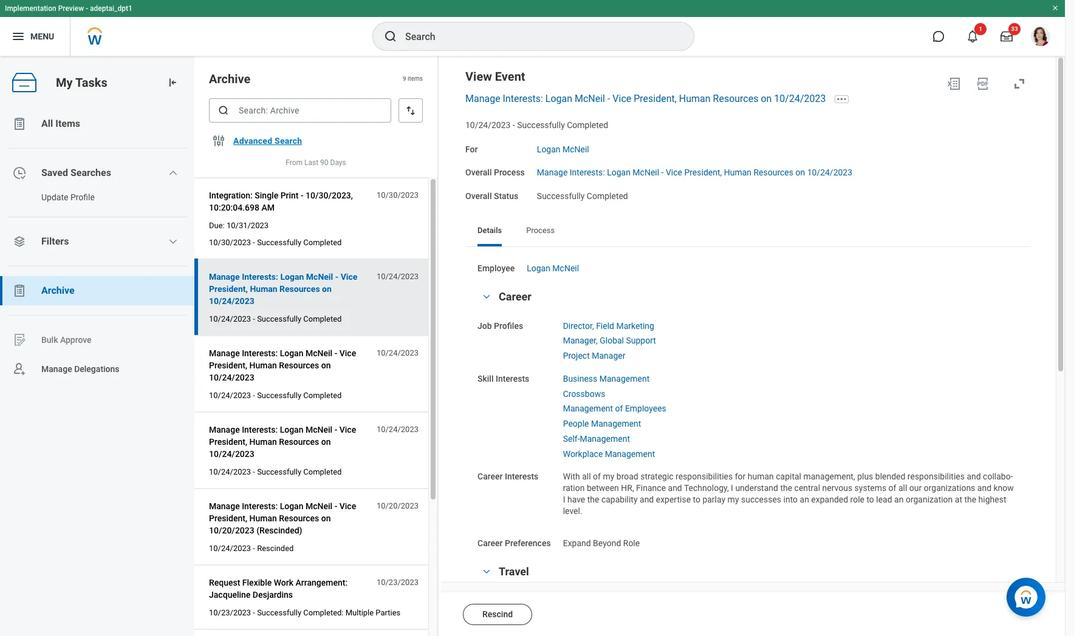 Task type: vqa. For each thing, say whether or not it's contained in the screenshot.
San Francisco
no



Task type: describe. For each thing, give the bounding box(es) containing it.
view printable version (pdf) image
[[976, 77, 990, 91]]

10/30/2023 for 10/30/2023 - successfully completed
[[209, 238, 251, 247]]

bulk approve
[[41, 335, 92, 345]]

notifications large image
[[967, 30, 979, 43]]

- inside the menu banner
[[86, 4, 88, 13]]

event
[[495, 69, 525, 84]]

menu banner
[[0, 0, 1065, 56]]

10/23/2023 - successfully completed: multiple parties
[[209, 609, 401, 618]]

1 an from the left
[[800, 495, 809, 505]]

advanced search button
[[228, 129, 307, 153]]

view event
[[465, 69, 525, 84]]

vice inside "manage interests: logan mcneil - vice president, human resources on 10/20/2023 (rescinded)"
[[339, 502, 356, 512]]

filters button
[[0, 227, 194, 256]]

justify image
[[11, 29, 26, 44]]

support
[[626, 336, 656, 346]]

list containing all items
[[0, 109, 194, 384]]

hr,
[[621, 484, 634, 493]]

1 responsibilities from the left
[[676, 472, 733, 482]]

export to excel image
[[947, 77, 961, 91]]

understand
[[735, 484, 778, 493]]

global
[[600, 336, 624, 346]]

0 horizontal spatial all
[[582, 472, 591, 482]]

10/30/2023 for 10/30/2023
[[377, 191, 419, 200]]

overall for overall status
[[465, 191, 492, 201]]

role
[[623, 539, 640, 549]]

clipboard image
[[12, 117, 27, 131]]

from last 90 days
[[286, 159, 346, 167]]

1
[[979, 26, 982, 32]]

blended
[[875, 472, 905, 482]]

interests: inside "manage interests: logan mcneil - vice president, human resources on 10/20/2023 (rescinded)"
[[242, 502, 278, 512]]

parties
[[376, 609, 401, 618]]

successfully inside overall status element
[[537, 191, 585, 201]]

adeptai_dpt1
[[90, 4, 132, 13]]

expand
[[563, 539, 591, 549]]

employee
[[478, 264, 515, 273]]

Search: Archive text field
[[209, 98, 391, 123]]

integration:
[[209, 191, 253, 201]]

plus
[[857, 472, 873, 482]]

desjardins
[[253, 591, 293, 600]]

view
[[465, 69, 492, 84]]

10/23/2023 for 10/23/2023
[[377, 578, 419, 588]]

career for career preferences
[[478, 539, 503, 549]]

multiple
[[346, 609, 374, 618]]

0 horizontal spatial process
[[494, 168, 525, 178]]

logan mcneil link for process
[[527, 261, 579, 273]]

request flexible work arrangement: jacqueline desjardins button
[[209, 576, 370, 603]]

the capability
[[587, 495, 638, 505]]

Search Workday  search field
[[405, 23, 669, 50]]

travel
[[499, 566, 529, 578]]

jacqueline
[[209, 591, 251, 600]]

delegations
[[74, 364, 119, 374]]

project manager
[[563, 351, 625, 361]]

our
[[909, 484, 922, 493]]

overall for overall process
[[465, 168, 492, 178]]

details
[[478, 226, 502, 235]]

2 manage interests: logan mcneil - vice president, human resources on 10/24/2023 button from the top
[[209, 346, 370, 385]]

10:20:04.698
[[209, 203, 259, 213]]

10/24/2023 - successfully completed for 3rd manage interests: logan mcneil - vice president, human resources on 10/24/2023 button from the top of the item list element
[[209, 468, 342, 477]]

items
[[55, 118, 80, 129]]

2 horizontal spatial of
[[889, 484, 896, 493]]

2 to from the left
[[867, 495, 874, 505]]

3 manage interests: logan mcneil - vice president, human resources on 10/24/2023 button from the top
[[209, 423, 370, 462]]

search image
[[217, 104, 230, 117]]

resources inside "manage interests: logan mcneil - vice president, human resources on 10/20/2023 (rescinded)"
[[279, 514, 319, 524]]

strategic
[[640, 472, 674, 482]]

saved searches
[[41, 167, 111, 179]]

1 horizontal spatial the
[[964, 495, 976, 505]]

advanced search
[[233, 136, 302, 146]]

request flexible work arrangement: jacqueline desjardins
[[209, 578, 348, 600]]

human
[[748, 472, 774, 482]]

organization
[[906, 495, 953, 505]]

arrangement:
[[296, 578, 348, 588]]

on inside "manage interests: logan mcneil - vice president, human resources on 10/20/2023 (rescinded)"
[[321, 514, 331, 524]]

items selected list for job profiles
[[563, 319, 676, 362]]

print
[[280, 191, 299, 201]]

manage interests: logan mcneil - vice president, human resources on 10/24/2023 link for event
[[465, 93, 826, 105]]

chevron down image for career
[[479, 293, 494, 301]]

management of employees link
[[563, 402, 666, 414]]

logan mcneil link for 10/24/2023 - successfully completed
[[537, 142, 589, 154]]

people management
[[563, 419, 641, 429]]

workplace management
[[563, 449, 655, 459]]

overall process
[[465, 168, 525, 178]]

work
[[274, 578, 293, 588]]

interests for skill interests
[[496, 374, 529, 384]]

of inside items selected list
[[615, 404, 623, 414]]

10/20/2023 inside "manage interests: logan mcneil - vice president, human resources on 10/20/2023 (rescinded)"
[[209, 526, 254, 536]]

rename image
[[12, 333, 27, 348]]

nervous
[[822, 484, 852, 493]]

perspective image
[[12, 235, 27, 249]]

marketing
[[616, 321, 654, 331]]

single
[[255, 191, 278, 201]]

expertise
[[656, 495, 691, 505]]

project manager link
[[563, 349, 625, 361]]

completed inside overall status element
[[587, 191, 628, 201]]

job profiles
[[478, 321, 523, 331]]

president, inside "manage interests: logan mcneil - vice president, human resources on 10/20/2023 (rescinded)"
[[209, 514, 247, 524]]

crossbows
[[563, 389, 605, 399]]

due: 10/31/2023
[[209, 221, 269, 230]]

ration
[[563, 472, 1013, 493]]

user plus image
[[12, 362, 27, 377]]

1 manage interests: logan mcneil - vice president, human resources on 10/24/2023 button from the top
[[209, 270, 370, 309]]

search image
[[383, 29, 398, 44]]

manage delegations
[[41, 364, 119, 374]]

implementation
[[5, 4, 56, 13]]

bulk
[[41, 335, 58, 345]]

tasks
[[75, 75, 107, 90]]

manage inside list
[[41, 364, 72, 374]]

people management link
[[563, 417, 641, 429]]

profile logan mcneil image
[[1031, 27, 1050, 49]]

10/31/2023
[[227, 221, 269, 230]]

career interests
[[478, 472, 538, 482]]

skill interests
[[478, 374, 529, 384]]

integration: single print - 10/30/2023, 10:20:04.698 am
[[209, 191, 353, 213]]

0 vertical spatial the
[[780, 484, 792, 493]]

travel button
[[499, 566, 529, 578]]

all items button
[[0, 109, 194, 139]]

management down crossbows
[[563, 404, 613, 414]]

tab list containing details
[[465, 217, 1032, 247]]

chevron down image for saved searches
[[168, 168, 178, 178]]

last
[[304, 159, 318, 167]]

central
[[794, 484, 820, 493]]

capital
[[776, 472, 801, 482]]

manager, global support
[[563, 336, 656, 346]]

management for business
[[600, 374, 650, 384]]

project
[[563, 351, 590, 361]]

1 horizontal spatial all
[[898, 484, 907, 493]]

manager, global support link
[[563, 334, 656, 346]]

9
[[403, 76, 406, 82]]

director,
[[563, 321, 594, 331]]



Task type: locate. For each thing, give the bounding box(es) containing it.
logan mcneil link up overall status element
[[537, 142, 589, 154]]

overall left "status"
[[465, 191, 492, 201]]

of
[[615, 404, 623, 414], [593, 472, 601, 482], [889, 484, 896, 493]]

2 vertical spatial manage interests: logan mcneil - vice president, human resources on 10/24/2023 button
[[209, 423, 370, 462]]

0 vertical spatial chevron down image
[[479, 293, 494, 301]]

1 horizontal spatial 10/20/2023
[[377, 502, 419, 511]]

1 horizontal spatial archive
[[209, 72, 250, 86]]

0 horizontal spatial responsibilities
[[676, 472, 733, 482]]

0 vertical spatial 10/30/2023
[[377, 191, 419, 200]]

management up workplace management link
[[580, 434, 630, 444]]

0 horizontal spatial an
[[800, 495, 809, 505]]

days
[[330, 159, 346, 167]]

1 horizontal spatial 10/30/2023
[[377, 191, 419, 200]]

parlay
[[703, 495, 725, 505]]

my up between
[[603, 472, 614, 482]]

1 horizontal spatial an
[[894, 495, 904, 505]]

archive inside 'button'
[[41, 285, 74, 296]]

management down management of employees
[[591, 419, 641, 429]]

am
[[261, 203, 275, 213]]

1 vertical spatial of
[[593, 472, 601, 482]]

1 vertical spatial 10/23/2023
[[209, 609, 251, 618]]

and left collabo
[[967, 472, 981, 482]]

1 horizontal spatial to
[[867, 495, 874, 505]]

process right details
[[526, 226, 555, 235]]

0 vertical spatial items selected list
[[563, 319, 676, 362]]

my right parlay
[[728, 495, 739, 505]]

tab list
[[465, 217, 1032, 247]]

systems
[[855, 484, 886, 493]]

10/24/2023 - successfully completed for second manage interests: logan mcneil - vice president, human resources on 10/24/2023 button from the bottom of the item list element
[[209, 391, 342, 400]]

career group
[[478, 290, 1019, 551]]

from
[[286, 159, 303, 167]]

clipboard image
[[12, 284, 27, 298]]

all
[[41, 118, 53, 129]]

human inside "manage interests: logan mcneil - vice president, human resources on 10/20/2023 (rescinded)"
[[249, 514, 277, 524]]

self-management link
[[563, 432, 630, 444]]

saved
[[41, 167, 68, 179]]

0 horizontal spatial 10/20/2023
[[209, 526, 254, 536]]

management inside "link"
[[591, 419, 641, 429]]

career for career
[[499, 290, 532, 303]]

0 vertical spatial my
[[603, 472, 614, 482]]

of up between
[[593, 472, 601, 482]]

0 horizontal spatial to
[[693, 495, 700, 505]]

responsibilities up technology,
[[676, 472, 733, 482]]

0 vertical spatial logan mcneil link
[[537, 142, 589, 154]]

0 horizontal spatial 10/30/2023
[[209, 238, 251, 247]]

2 overall from the top
[[465, 191, 492, 201]]

interests left with
[[505, 472, 538, 482]]

sort image
[[405, 104, 417, 117]]

items selected list
[[563, 319, 676, 362], [563, 372, 686, 460]]

0 vertical spatial all
[[582, 472, 591, 482]]

items
[[408, 76, 423, 82]]

0 vertical spatial manage interests: logan mcneil - vice president, human resources on 10/24/2023 button
[[209, 270, 370, 309]]

director, field marketing link
[[563, 319, 654, 331]]

0 vertical spatial manage interests: logan mcneil - vice president, human resources on 10/24/2023 link
[[465, 93, 826, 105]]

have
[[567, 495, 585, 505]]

clock check image
[[12, 166, 27, 180]]

and up highest
[[977, 484, 992, 493]]

manage
[[465, 93, 500, 105], [537, 168, 568, 178], [209, 272, 240, 282], [209, 349, 240, 358], [41, 364, 72, 374], [209, 425, 240, 435], [209, 502, 240, 512]]

10/23/2023 for 10/23/2023 - successfully completed: multiple parties
[[209, 609, 251, 618]]

1 horizontal spatial my
[[728, 495, 739, 505]]

menu button
[[0, 17, 70, 56]]

1 vertical spatial logan mcneil
[[527, 264, 579, 273]]

0 vertical spatial 10/23/2023
[[377, 578, 419, 588]]

organizations
[[924, 484, 975, 493]]

10/24/2023 - rescinded
[[209, 544, 294, 554]]

of down blended
[[889, 484, 896, 493]]

2 an from the left
[[894, 495, 904, 505]]

all items
[[41, 118, 80, 129]]

logan mcneil link up 'career' button
[[527, 261, 579, 273]]

1 vertical spatial process
[[526, 226, 555, 235]]

an down the central
[[800, 495, 809, 505]]

with all of my broad strategic responsibilities for human capital management, plus blended responsibilities and collabo ration between hr, finance and technology, i understand the central nervous systems of all our organizations and know i have the capability and expertise to parlay my successes into an expanded role to lead an organization at the highest level.
[[563, 472, 1016, 516]]

1 horizontal spatial responsibilities
[[908, 472, 965, 482]]

overall status element
[[537, 184, 628, 202]]

0 vertical spatial career
[[499, 290, 532, 303]]

implementation preview -   adeptai_dpt1
[[5, 4, 132, 13]]

flexible
[[242, 578, 272, 588]]

10/24/2023 - successfully completed for first manage interests: logan mcneil - vice president, human resources on 10/24/2023 button from the top
[[209, 315, 342, 324]]

1 vertical spatial chevron down image
[[168, 237, 178, 247]]

and down finance
[[640, 495, 654, 505]]

responsibilities up organizations
[[908, 472, 965, 482]]

management for workplace
[[605, 449, 655, 459]]

logan mcneil up overall status element
[[537, 144, 589, 154]]

10/23/2023 up 'parties'
[[377, 578, 419, 588]]

logan
[[545, 93, 572, 105], [537, 144, 560, 154], [607, 168, 631, 178], [527, 264, 550, 273], [280, 272, 304, 282], [280, 349, 303, 358], [280, 425, 303, 435], [280, 502, 303, 512]]

advanced
[[233, 136, 272, 146]]

1 to from the left
[[693, 495, 700, 505]]

my
[[603, 472, 614, 482], [728, 495, 739, 505]]

2 responsibilities from the left
[[908, 472, 965, 482]]

expand beyond role element
[[563, 537, 640, 549]]

chevron down image inside career group
[[479, 293, 494, 301]]

2 vertical spatial of
[[889, 484, 896, 493]]

logan inside "manage interests: logan mcneil - vice president, human resources on 10/20/2023 (rescinded)"
[[280, 502, 303, 512]]

configure image
[[211, 134, 226, 148]]

between
[[587, 484, 619, 493]]

1 chevron down image from the top
[[168, 168, 178, 178]]

1 vertical spatial overall
[[465, 191, 492, 201]]

list
[[0, 109, 194, 384]]

1 chevron down image from the top
[[479, 293, 494, 301]]

human
[[679, 93, 711, 105], [724, 168, 752, 178], [250, 284, 277, 294], [249, 361, 277, 371], [249, 437, 277, 447], [249, 514, 277, 524]]

chevron down image
[[168, 168, 178, 178], [168, 237, 178, 247]]

archive up search icon
[[209, 72, 250, 86]]

0 vertical spatial i
[[731, 484, 733, 493]]

0 vertical spatial interests
[[496, 374, 529, 384]]

to down technology,
[[693, 495, 700, 505]]

to down systems
[[867, 495, 874, 505]]

archive inside item list element
[[209, 72, 250, 86]]

1 vertical spatial interests
[[505, 472, 538, 482]]

business
[[563, 374, 597, 384]]

10/24/2023 - successfully completed
[[465, 120, 608, 130], [209, 315, 342, 324], [209, 391, 342, 400], [209, 468, 342, 477]]

archive right clipboard image
[[41, 285, 74, 296]]

logan mcneil for 10/24/2023 - successfully completed
[[537, 144, 589, 154]]

search
[[275, 136, 302, 146]]

logan mcneil
[[537, 144, 589, 154], [527, 264, 579, 273]]

90
[[320, 159, 328, 167]]

- inside integration: single print - 10/30/2023, 10:20:04.698 am
[[301, 191, 304, 201]]

1 vertical spatial the
[[964, 495, 976, 505]]

due:
[[209, 221, 225, 230]]

i left have
[[563, 495, 565, 505]]

an right lead
[[894, 495, 904, 505]]

chevron down image left travel in the left bottom of the page
[[479, 568, 494, 577]]

0 vertical spatial logan mcneil
[[537, 144, 589, 154]]

process up "status"
[[494, 168, 525, 178]]

for
[[465, 144, 478, 154]]

workplace management link
[[563, 447, 655, 459]]

manage inside "manage interests: logan mcneil - vice president, human resources on 10/20/2023 (rescinded)"
[[209, 502, 240, 512]]

items selected list containing director, field marketing
[[563, 319, 676, 362]]

preferences
[[505, 539, 551, 549]]

1 vertical spatial all
[[898, 484, 907, 493]]

management,
[[803, 472, 855, 482]]

item list element
[[194, 56, 439, 637]]

chevron down image left 'career' button
[[479, 293, 494, 301]]

1 vertical spatial 10/30/2023
[[209, 238, 251, 247]]

0 horizontal spatial archive
[[41, 285, 74, 296]]

all left our
[[898, 484, 907, 493]]

all right with
[[582, 472, 591, 482]]

manage interests: logan mcneil - vice president, human resources on 10/20/2023 (rescinded)
[[209, 502, 356, 536]]

10/23/2023
[[377, 578, 419, 588], [209, 609, 251, 618]]

people
[[563, 419, 589, 429]]

archive button
[[0, 276, 194, 306]]

process inside tab list
[[526, 226, 555, 235]]

management up broad
[[605, 449, 655, 459]]

0 vertical spatial overall
[[465, 168, 492, 178]]

0 horizontal spatial my
[[603, 472, 614, 482]]

expanded
[[811, 495, 848, 505]]

role
[[850, 495, 865, 505]]

interests for career interests
[[505, 472, 538, 482]]

mcneil inside "manage interests: logan mcneil - vice president, human resources on 10/20/2023 (rescinded)"
[[306, 502, 332, 512]]

the down the capital
[[780, 484, 792, 493]]

lead
[[876, 495, 892, 505]]

chevron down image
[[479, 293, 494, 301], [479, 568, 494, 577]]

10/24/2023
[[774, 93, 826, 105], [465, 120, 511, 130], [807, 168, 852, 178], [377, 272, 419, 281], [209, 297, 254, 306], [209, 315, 251, 324], [377, 349, 419, 358], [209, 373, 254, 383], [209, 391, 251, 400], [377, 425, 419, 434], [209, 450, 254, 459], [209, 468, 251, 477], [209, 544, 251, 554]]

logan mcneil for process
[[527, 264, 579, 273]]

overall status
[[465, 191, 518, 201]]

job
[[478, 321, 492, 331]]

1 vertical spatial archive
[[41, 285, 74, 296]]

my tasks element
[[0, 56, 194, 637]]

manage interests: logan mcneil - vice president, human resources on 10/24/2023
[[465, 93, 826, 105], [537, 168, 852, 178], [209, 272, 357, 306], [209, 349, 356, 383], [209, 425, 356, 459]]

0 vertical spatial archive
[[209, 72, 250, 86]]

close environment banner image
[[1052, 4, 1059, 12]]

1 vertical spatial my
[[728, 495, 739, 505]]

management down manager
[[600, 374, 650, 384]]

transformation import image
[[166, 77, 179, 89]]

1 vertical spatial chevron down image
[[479, 568, 494, 577]]

i left "understand"
[[731, 484, 733, 493]]

1 vertical spatial i
[[563, 495, 565, 505]]

an
[[800, 495, 809, 505], [894, 495, 904, 505]]

into
[[783, 495, 798, 505]]

2 chevron down image from the top
[[479, 568, 494, 577]]

manage interests: logan mcneil - vice president, human resources on 10/24/2023 link for process
[[537, 165, 852, 178]]

at
[[955, 495, 962, 505]]

logan mcneil up 'career' button
[[527, 264, 579, 273]]

1 horizontal spatial process
[[526, 226, 555, 235]]

- inside "manage interests: logan mcneil - vice president, human resources on 10/20/2023 (rescinded)"
[[335, 502, 337, 512]]

33 button
[[993, 23, 1021, 50]]

broad
[[617, 472, 638, 482]]

chevron down image for travel
[[479, 568, 494, 577]]

overall
[[465, 168, 492, 178], [465, 191, 492, 201]]

0 horizontal spatial 10/23/2023
[[209, 609, 251, 618]]

33
[[1011, 26, 1018, 32]]

1 vertical spatial manage interests: logan mcneil - vice president, human resources on 10/24/2023 link
[[537, 165, 852, 178]]

know
[[994, 484, 1014, 493]]

integration: single print - 10/30/2023, 10:20:04.698 am button
[[209, 188, 370, 215]]

of up people management "link"
[[615, 404, 623, 414]]

10/30/2023 - successfully completed
[[209, 238, 342, 247]]

my
[[56, 75, 73, 90]]

and up expertise
[[668, 484, 682, 493]]

10/23/2023 down jacqueline
[[209, 609, 251, 618]]

items selected list for skill interests
[[563, 372, 686, 460]]

crossbows link
[[563, 387, 605, 399]]

0 horizontal spatial i
[[563, 495, 565, 505]]

management for self-
[[580, 434, 630, 444]]

0 vertical spatial process
[[494, 168, 525, 178]]

0 horizontal spatial of
[[593, 472, 601, 482]]

0 horizontal spatial the
[[780, 484, 792, 493]]

2 vertical spatial career
[[478, 539, 503, 549]]

2 items selected list from the top
[[563, 372, 686, 460]]

1 vertical spatial logan mcneil link
[[527, 261, 579, 273]]

highest
[[979, 495, 1006, 505]]

rescind
[[482, 610, 513, 620]]

2 chevron down image from the top
[[168, 237, 178, 247]]

responsibilities
[[676, 472, 733, 482], [908, 472, 965, 482]]

management
[[600, 374, 650, 384], [563, 404, 613, 414], [591, 419, 641, 429], [580, 434, 630, 444], [605, 449, 655, 459]]

1 vertical spatial manage interests: logan mcneil - vice president, human resources on 10/24/2023 button
[[209, 346, 370, 385]]

career preferences
[[478, 539, 551, 549]]

logan mcneil link
[[537, 142, 589, 154], [527, 261, 579, 273]]

skill
[[478, 374, 494, 384]]

1 vertical spatial 10/20/2023
[[209, 526, 254, 536]]

the right "at" on the bottom right
[[964, 495, 976, 505]]

management of employees
[[563, 404, 666, 414]]

rescinded
[[257, 544, 294, 554]]

status
[[494, 191, 518, 201]]

menu
[[30, 31, 54, 41]]

fullscreen image
[[1012, 77, 1027, 91]]

0 vertical spatial of
[[615, 404, 623, 414]]

items selected list containing business management
[[563, 372, 686, 460]]

management for people
[[591, 419, 641, 429]]

preview
[[58, 4, 84, 13]]

1 items selected list from the top
[[563, 319, 676, 362]]

update profile
[[41, 193, 95, 202]]

inbox large image
[[1001, 30, 1013, 43]]

all
[[582, 472, 591, 482], [898, 484, 907, 493]]

1 horizontal spatial 10/23/2023
[[377, 578, 419, 588]]

manage interests: logan mcneil - vice president, human resources on 10/20/2023 (rescinded) button
[[209, 499, 370, 538]]

1 vertical spatial items selected list
[[563, 372, 686, 460]]

1 horizontal spatial i
[[731, 484, 733, 493]]

self-
[[563, 434, 580, 444]]

chevron down image for filters
[[168, 237, 178, 247]]

and
[[967, 472, 981, 482], [668, 484, 682, 493], [977, 484, 992, 493], [640, 495, 654, 505]]

chevron down image inside saved searches dropdown button
[[168, 168, 178, 178]]

0 vertical spatial 10/20/2023
[[377, 502, 419, 511]]

1 horizontal spatial of
[[615, 404, 623, 414]]

bulk approve link
[[0, 326, 194, 355]]

1 overall from the top
[[465, 168, 492, 178]]

0 vertical spatial chevron down image
[[168, 168, 178, 178]]

manage interests: logan mcneil - vice president, human resources on 10/24/2023 button
[[209, 270, 370, 309], [209, 346, 370, 385], [209, 423, 370, 462]]

career for career interests
[[478, 472, 503, 482]]

overall down for
[[465, 168, 492, 178]]

1 vertical spatial career
[[478, 472, 503, 482]]

interests right skill
[[496, 374, 529, 384]]



